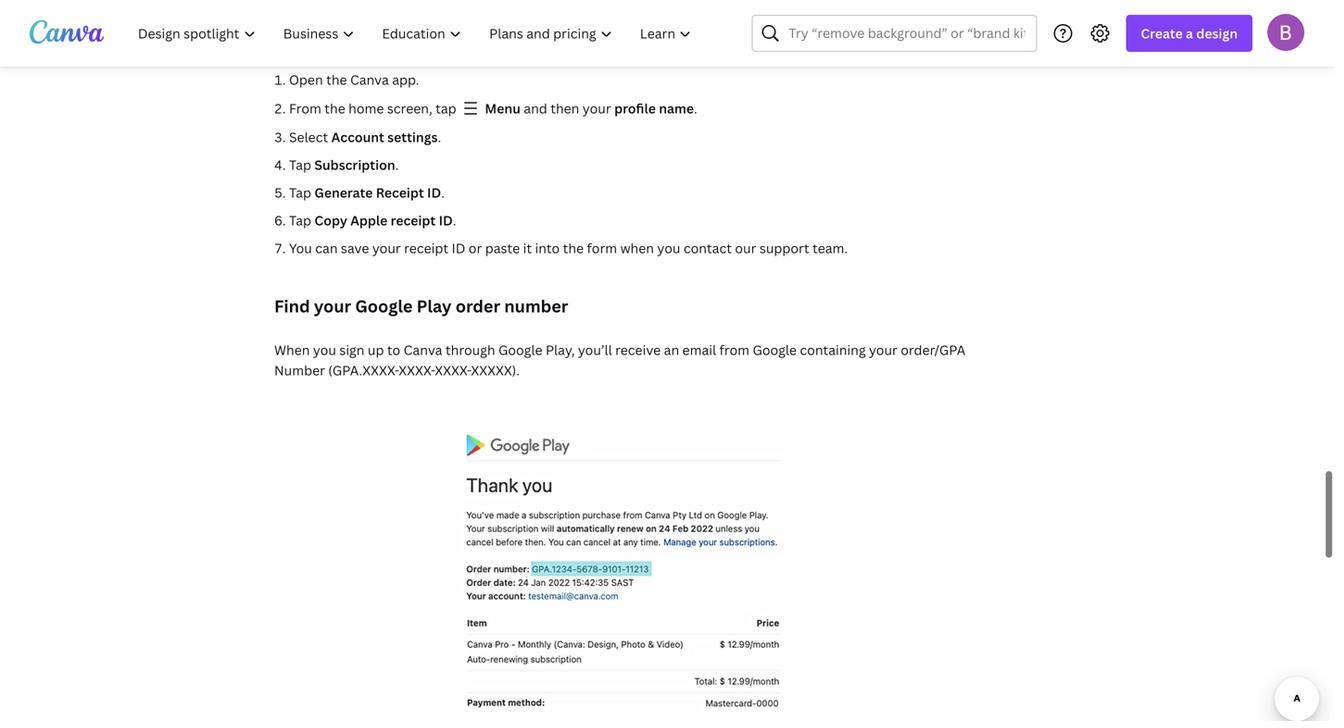 Task type: locate. For each thing, give the bounding box(es) containing it.
can
[[315, 239, 338, 257]]

receive
[[615, 341, 661, 359]]

1 vertical spatial id
[[439, 212, 453, 229]]

id
[[427, 184, 441, 201], [439, 212, 453, 229], [452, 239, 466, 257]]

tap
[[289, 156, 311, 174], [289, 184, 311, 201], [289, 212, 311, 229]]

your
[[583, 99, 611, 117], [372, 239, 401, 257], [314, 295, 351, 318], [869, 341, 898, 359]]

0 vertical spatial tap
[[289, 156, 311, 174]]

id left or
[[452, 239, 466, 257]]

1 horizontal spatial canva
[[404, 341, 442, 359]]

tap left generate
[[289, 184, 311, 201]]

email
[[682, 341, 716, 359]]

support
[[760, 239, 809, 257]]

and
[[524, 99, 547, 117]]

the
[[326, 71, 347, 88], [325, 99, 345, 117], [563, 239, 584, 257]]

the right from
[[325, 99, 345, 117]]

subscription
[[315, 156, 395, 174]]

when
[[620, 239, 654, 257]]

canva up home
[[350, 71, 389, 88]]

bob builder image
[[1268, 14, 1305, 51]]

1 vertical spatial the
[[325, 99, 345, 117]]

0 vertical spatial the
[[326, 71, 347, 88]]

0 horizontal spatial google
[[355, 295, 413, 318]]

xxxxx).
[[471, 362, 520, 379]]

tap subscription .
[[289, 156, 399, 174]]

design
[[1197, 25, 1238, 42]]

0 vertical spatial you
[[657, 239, 681, 257]]

the right into
[[563, 239, 584, 257]]

google
[[355, 295, 413, 318], [499, 341, 543, 359], [753, 341, 797, 359]]

1 vertical spatial tap
[[289, 184, 311, 201]]

1 horizontal spatial google
[[499, 341, 543, 359]]

account
[[331, 128, 384, 146]]

2 tap from the top
[[289, 184, 311, 201]]

you
[[657, 239, 681, 257], [313, 341, 336, 359]]

the right open
[[326, 71, 347, 88]]

from the home screen, tap
[[289, 99, 460, 117]]

receipt
[[391, 212, 436, 229], [404, 239, 449, 257]]

3 tap from the top
[[289, 212, 311, 229]]

or
[[469, 239, 482, 257]]

select account settings .
[[289, 128, 441, 146]]

0 vertical spatial receipt
[[391, 212, 436, 229]]

your inside when you sign up to canva through google play, you'll receive an email from google containing your order/gpa number
[[869, 341, 898, 359]]

you right when
[[657, 239, 681, 257]]

when you sign up to canva through google play, you'll receive an email from google containing your order/gpa number
[[274, 341, 966, 379]]

create
[[1141, 25, 1183, 42]]

a
[[1186, 25, 1193, 42]]

open
[[289, 71, 323, 88]]

name
[[659, 99, 694, 117]]

xxxx- down through
[[435, 362, 471, 379]]

2 vertical spatial tap
[[289, 212, 311, 229]]

home
[[349, 99, 384, 117]]

tap down select at the left top of page
[[289, 156, 311, 174]]

receipt left or
[[404, 239, 449, 257]]

tap for tap generate receipt id .
[[289, 184, 311, 201]]

contact
[[684, 239, 732, 257]]

containing
[[800, 341, 866, 359]]

(gpa.xxxx-
[[328, 362, 399, 379]]

your left order/gpa
[[869, 341, 898, 359]]

open the canva app.
[[289, 71, 419, 88]]

0 vertical spatial id
[[427, 184, 441, 201]]

tap up you
[[289, 212, 311, 229]]

tap generate receipt id .
[[289, 184, 445, 201]]

0 vertical spatial canva
[[350, 71, 389, 88]]

from
[[289, 99, 321, 117]]

you left sign
[[313, 341, 336, 359]]

google right from on the right top of the page
[[753, 341, 797, 359]]

up
[[368, 341, 384, 359]]

tap copy apple receipt id .
[[289, 212, 456, 229]]

canva up (gpa.xxxx-xxxx-xxxx-xxxxx).
[[404, 341, 442, 359]]

our
[[735, 239, 757, 257]]

0 horizontal spatial you
[[313, 341, 336, 359]]

xxxx-
[[399, 362, 435, 379], [435, 362, 471, 379]]

id right apple
[[439, 212, 453, 229]]

google up up
[[355, 295, 413, 318]]

1 vertical spatial you
[[313, 341, 336, 359]]

id right receipt
[[427, 184, 441, 201]]

top level navigation element
[[126, 15, 707, 52]]

order
[[456, 295, 500, 318]]

then
[[551, 99, 579, 117]]

1 vertical spatial canva
[[404, 341, 442, 359]]

play
[[417, 295, 452, 318]]

receipt down receipt
[[391, 212, 436, 229]]

canva
[[350, 71, 389, 88], [404, 341, 442, 359]]

tap for tap subscription .
[[289, 156, 311, 174]]

Try "remove background" or "brand kit" search field
[[789, 16, 1025, 51]]

order/gpa
[[901, 341, 966, 359]]

1 vertical spatial receipt
[[404, 239, 449, 257]]

your right the find
[[314, 295, 351, 318]]

settings
[[387, 128, 438, 146]]

1 tap from the top
[[289, 156, 311, 174]]

xxxx- down to
[[399, 362, 435, 379]]

google up xxxxx).
[[499, 341, 543, 359]]

.
[[694, 99, 697, 117], [438, 128, 441, 146], [395, 156, 399, 174], [441, 184, 445, 201], [453, 212, 456, 229]]

when
[[274, 341, 310, 359]]

2 vertical spatial the
[[563, 239, 584, 257]]



Task type: describe. For each thing, give the bounding box(es) containing it.
find your google play order number
[[274, 295, 568, 318]]

tap for tap copy apple receipt id .
[[289, 212, 311, 229]]

you
[[289, 239, 312, 257]]

0 horizontal spatial canva
[[350, 71, 389, 88]]

select
[[289, 128, 328, 146]]

number
[[504, 295, 568, 318]]

into
[[535, 239, 560, 257]]

2 vertical spatial id
[[452, 239, 466, 257]]

it
[[523, 239, 532, 257]]

team.
[[813, 239, 848, 257]]

1 xxxx- from the left
[[399, 362, 435, 379]]

your down the tap copy apple receipt id . on the left
[[372, 239, 401, 257]]

from
[[720, 341, 750, 359]]

you can save your receipt id or paste it into the form when you contact our support team.
[[289, 239, 848, 257]]

form
[[587, 239, 617, 257]]

receipt
[[376, 184, 424, 201]]

save
[[341, 239, 369, 257]]

apple
[[350, 212, 388, 229]]

the for from
[[325, 99, 345, 117]]

sign
[[339, 341, 365, 359]]

(gpa.xxxx-xxxx-xxxx-xxxxx).
[[328, 362, 520, 379]]

you inside when you sign up to canva through google play, you'll receive an email from google containing your order/gpa number
[[313, 341, 336, 359]]

you'll
[[578, 341, 612, 359]]

your right then
[[583, 99, 611, 117]]

find
[[274, 295, 310, 318]]

app.
[[392, 71, 419, 88]]

2 horizontal spatial google
[[753, 341, 797, 359]]

tap
[[436, 99, 456, 117]]

to
[[387, 341, 400, 359]]

through
[[446, 341, 495, 359]]

an
[[664, 341, 679, 359]]

create a design button
[[1126, 15, 1253, 52]]

screen,
[[387, 99, 432, 117]]

create a design
[[1141, 25, 1238, 42]]

canva inside when you sign up to canva through google play, you'll receive an email from google containing your order/gpa number
[[404, 341, 442, 359]]

menu
[[482, 99, 521, 117]]

paste
[[485, 239, 520, 257]]

copy
[[315, 212, 347, 229]]

1 horizontal spatial you
[[657, 239, 681, 257]]

and then your profile name .
[[521, 99, 697, 117]]

generate
[[315, 184, 373, 201]]

play,
[[546, 341, 575, 359]]

2 xxxx- from the left
[[435, 362, 471, 379]]

profile
[[614, 99, 656, 117]]

the for open
[[326, 71, 347, 88]]

number
[[274, 362, 325, 379]]



Task type: vqa. For each thing, say whether or not it's contained in the screenshot.
Youtube Banner the Youtube
no



